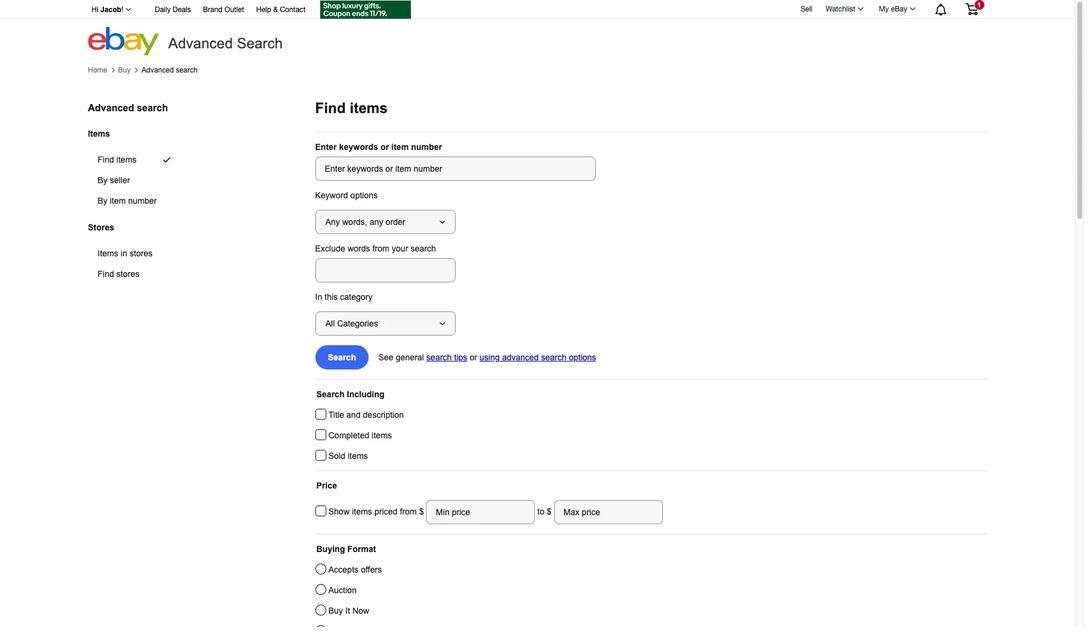 Task type: vqa. For each thing, say whether or not it's contained in the screenshot.
Search for the Search button
yes



Task type: describe. For each thing, give the bounding box(es) containing it.
search tips link
[[427, 353, 468, 362]]

watchlist
[[826, 5, 856, 13]]

description
[[363, 410, 404, 420]]

0 vertical spatial advanced
[[168, 35, 233, 51]]

brand
[[203, 5, 223, 14]]

search down advanced search
[[176, 66, 198, 74]]

hi
[[92, 5, 98, 14]]

exclude words from your search
[[315, 244, 436, 253]]

search down 'advanced search' 'link'
[[137, 103, 168, 113]]

title
[[329, 410, 344, 420]]

1 horizontal spatial find items
[[315, 100, 388, 116]]

accepts offers
[[329, 565, 382, 575]]

search left the tips
[[427, 353, 452, 362]]

find items link
[[88, 150, 186, 170]]

find for find stores link
[[98, 269, 114, 279]]

find items inside "link"
[[98, 155, 137, 165]]

home
[[88, 66, 107, 74]]

1 link
[[959, 0, 986, 18]]

including
[[347, 389, 385, 399]]

to $
[[535, 507, 554, 516]]

find for find items "link"
[[98, 155, 114, 165]]

this
[[325, 292, 338, 302]]

outlet
[[225, 5, 244, 14]]

advanced search link
[[142, 66, 198, 74]]

buy link
[[118, 66, 131, 74]]

sold
[[329, 451, 346, 461]]

by seller link
[[88, 170, 186, 191]]

keyword
[[315, 191, 348, 200]]

items inside "link"
[[116, 155, 137, 165]]

format
[[348, 544, 376, 554]]

daily deals link
[[155, 4, 191, 17]]

to
[[538, 507, 545, 516]]

in
[[315, 292, 322, 302]]

home link
[[88, 66, 107, 74]]

by item number link
[[88, 191, 186, 211]]

items in stores
[[98, 249, 153, 259]]

2 vertical spatial advanced
[[88, 103, 134, 113]]

0 vertical spatial find
[[315, 100, 346, 116]]

show
[[329, 507, 350, 516]]

keywords
[[339, 142, 378, 152]]

sold items
[[329, 451, 368, 461]]

advanced
[[503, 353, 539, 362]]

0 horizontal spatial from
[[373, 244, 390, 253]]

search including
[[317, 389, 385, 399]]

my ebay link
[[873, 2, 921, 16]]

accepts
[[329, 565, 359, 575]]

auction
[[329, 585, 357, 595]]

item inside by item number link
[[110, 196, 126, 206]]

sell link
[[796, 5, 819, 13]]

seller
[[110, 176, 130, 185]]

items down completed items
[[348, 451, 368, 461]]

buying
[[317, 544, 345, 554]]

!
[[121, 5, 123, 14]]

help
[[256, 5, 271, 14]]

in this category
[[315, 292, 373, 302]]

buy for buy "link" at left top
[[118, 66, 131, 74]]

search for search button
[[328, 353, 356, 362]]

it
[[346, 606, 350, 616]]

1 horizontal spatial or
[[470, 353, 478, 362]]

items for items in stores
[[98, 249, 118, 259]]

items up 'enter keywords or item number'
[[350, 100, 388, 116]]

search for search including
[[317, 389, 345, 399]]

Enter minimum price range value, $ text field
[[427, 500, 535, 524]]

by for by seller
[[98, 176, 108, 185]]

general
[[396, 353, 424, 362]]

sell
[[801, 5, 813, 13]]

by item number
[[98, 196, 157, 206]]

and
[[347, 410, 361, 420]]

enter
[[315, 142, 337, 152]]

1 $ from the left
[[420, 507, 427, 516]]

words
[[348, 244, 370, 253]]



Task type: locate. For each thing, give the bounding box(es) containing it.
1
[[978, 1, 982, 8]]

contact
[[280, 5, 306, 14]]

or
[[381, 142, 389, 152], [470, 353, 478, 362]]

item
[[392, 142, 409, 152], [110, 196, 126, 206]]

1 vertical spatial items
[[98, 249, 118, 259]]

1 vertical spatial find
[[98, 155, 114, 165]]

jacob
[[100, 5, 121, 14]]

1 vertical spatial advanced
[[142, 66, 174, 74]]

advanced search
[[168, 35, 283, 51]]

by for by item number
[[98, 196, 108, 206]]

find
[[315, 100, 346, 116], [98, 155, 114, 165], [98, 269, 114, 279]]

priced
[[375, 507, 398, 516]]

buy it now
[[329, 606, 370, 616]]

2 $ from the left
[[547, 507, 552, 516]]

stores down items in stores
[[116, 269, 140, 279]]

advanced search right buy "link" at left top
[[142, 66, 198, 74]]

get the coupon image
[[320, 1, 411, 19]]

deals
[[173, 5, 191, 14]]

0 horizontal spatial find items
[[98, 155, 137, 165]]

tips
[[455, 353, 468, 362]]

2 vertical spatial search
[[317, 389, 345, 399]]

1 vertical spatial stores
[[116, 269, 140, 279]]

now
[[353, 606, 370, 616]]

advanced search
[[142, 66, 198, 74], [88, 103, 168, 113]]

buying format
[[317, 544, 376, 554]]

buy left 'it'
[[329, 606, 343, 616]]

1 horizontal spatial buy
[[329, 606, 343, 616]]

watchlist link
[[820, 2, 869, 16]]

1 vertical spatial number
[[128, 196, 157, 206]]

my ebay
[[880, 5, 908, 13]]

search up title
[[317, 389, 345, 399]]

exclude
[[315, 244, 346, 253]]

using advanced search options link
[[480, 353, 597, 362]]

daily deals
[[155, 5, 191, 14]]

advanced down buy "link" at left top
[[88, 103, 134, 113]]

by left seller at the top
[[98, 176, 108, 185]]

items right show
[[352, 507, 372, 516]]

search right your
[[411, 244, 436, 253]]

items up find items "link"
[[88, 129, 110, 138]]

stores
[[130, 249, 153, 259], [116, 269, 140, 279]]

number up enter keywords or item number text box
[[411, 142, 442, 152]]

from left your
[[373, 244, 390, 253]]

number
[[411, 142, 442, 152], [128, 196, 157, 206]]

find inside find stores link
[[98, 269, 114, 279]]

$ right to
[[547, 507, 552, 516]]

0 vertical spatial or
[[381, 142, 389, 152]]

see
[[379, 353, 394, 362]]

Enter maximum price range value, $ text field
[[554, 500, 663, 524]]

$ right priced at left
[[420, 507, 427, 516]]

find stores link
[[88, 264, 182, 285]]

brand outlet
[[203, 5, 244, 14]]

ebay
[[892, 5, 908, 13]]

hi jacob !
[[92, 5, 123, 14]]

see general search tips or using advanced search options
[[379, 353, 597, 362]]

buy for buy it now
[[329, 606, 343, 616]]

0 horizontal spatial item
[[110, 196, 126, 206]]

1 vertical spatial item
[[110, 196, 126, 206]]

0 vertical spatial number
[[411, 142, 442, 152]]

2 by from the top
[[98, 196, 108, 206]]

0 horizontal spatial options
[[351, 191, 378, 200]]

Enter keywords or item number text field
[[315, 157, 596, 181]]

items inside items in stores link
[[98, 249, 118, 259]]

number down by seller link
[[128, 196, 157, 206]]

search down help at the top of the page
[[237, 35, 283, 51]]

advanced right buy "link" at left top
[[142, 66, 174, 74]]

1 horizontal spatial $
[[547, 507, 552, 516]]

advanced down brand
[[168, 35, 233, 51]]

find items up keywords
[[315, 100, 388, 116]]

0 vertical spatial find items
[[315, 100, 388, 116]]

advanced
[[168, 35, 233, 51], [142, 66, 174, 74], [88, 103, 134, 113]]

items in stores link
[[88, 243, 182, 264]]

0 vertical spatial item
[[392, 142, 409, 152]]

item down seller at the top
[[110, 196, 126, 206]]

1 by from the top
[[98, 176, 108, 185]]

find down items in stores
[[98, 269, 114, 279]]

items for items
[[88, 129, 110, 138]]

items down description
[[372, 431, 392, 440]]

item right keywords
[[392, 142, 409, 152]]

from
[[373, 244, 390, 253], [400, 507, 417, 516]]

1 vertical spatial options
[[569, 353, 597, 362]]

0 vertical spatial by
[[98, 176, 108, 185]]

0 horizontal spatial buy
[[118, 66, 131, 74]]

stores
[[88, 222, 114, 232]]

brand outlet link
[[203, 4, 244, 17]]

1 horizontal spatial number
[[411, 142, 442, 152]]

search up search including
[[328, 353, 356, 362]]

by
[[98, 176, 108, 185], [98, 196, 108, 206]]

completed items
[[329, 431, 392, 440]]

1 vertical spatial or
[[470, 353, 478, 362]]

1 horizontal spatial from
[[400, 507, 417, 516]]

by seller
[[98, 176, 130, 185]]

1 vertical spatial advanced search
[[88, 103, 168, 113]]

account navigation
[[85, 0, 988, 21]]

1 horizontal spatial item
[[392, 142, 409, 152]]

or right the tips
[[470, 353, 478, 362]]

show items priced from
[[329, 507, 420, 516]]

enter keywords or item number
[[315, 142, 442, 152]]

1 vertical spatial from
[[400, 507, 417, 516]]

1 vertical spatial by
[[98, 196, 108, 206]]

advanced search down buy "link" at left top
[[88, 103, 168, 113]]

0 horizontal spatial $
[[420, 507, 427, 516]]

search right advanced in the left of the page
[[542, 353, 567, 362]]

category
[[340, 292, 373, 302]]

help & contact
[[256, 5, 306, 14]]

from right priced at left
[[400, 507, 417, 516]]

buy right home
[[118, 66, 131, 74]]

0 horizontal spatial number
[[128, 196, 157, 206]]

$
[[420, 507, 427, 516], [547, 507, 552, 516]]

find items
[[315, 100, 388, 116], [98, 155, 137, 165]]

my
[[880, 5, 890, 13]]

find items up seller at the top
[[98, 155, 137, 165]]

daily
[[155, 5, 171, 14]]

find up by seller
[[98, 155, 114, 165]]

find inside find items "link"
[[98, 155, 114, 165]]

banner containing sell
[[85, 0, 988, 56]]

0 vertical spatial advanced search
[[142, 66, 198, 74]]

options
[[351, 191, 378, 200], [569, 353, 597, 362]]

search
[[176, 66, 198, 74], [137, 103, 168, 113], [411, 244, 436, 253], [427, 353, 452, 362], [542, 353, 567, 362]]

1 horizontal spatial options
[[569, 353, 597, 362]]

search button
[[315, 345, 369, 370]]

&
[[274, 5, 278, 14]]

in
[[121, 249, 127, 259]]

help & contact link
[[256, 4, 306, 17]]

your
[[392, 244, 409, 253]]

keyword options
[[315, 191, 378, 200]]

banner
[[85, 0, 988, 56]]

offers
[[361, 565, 382, 575]]

0 vertical spatial buy
[[118, 66, 131, 74]]

0 vertical spatial from
[[373, 244, 390, 253]]

0 vertical spatial stores
[[130, 249, 153, 259]]

or right keywords
[[381, 142, 389, 152]]

0 vertical spatial options
[[351, 191, 378, 200]]

using
[[480, 353, 500, 362]]

by down by seller
[[98, 196, 108, 206]]

2 vertical spatial find
[[98, 269, 114, 279]]

items left in
[[98, 249, 118, 259]]

items up seller at the top
[[116, 155, 137, 165]]

1 vertical spatial find items
[[98, 155, 137, 165]]

title and description
[[329, 410, 404, 420]]

1 vertical spatial search
[[328, 353, 356, 362]]

find stores
[[98, 269, 140, 279]]

stores right in
[[130, 249, 153, 259]]

0 vertical spatial items
[[88, 129, 110, 138]]

search inside search button
[[328, 353, 356, 362]]

find up enter on the left top of page
[[315, 100, 346, 116]]

1 vertical spatial buy
[[329, 606, 343, 616]]

Exclude words from your search text field
[[315, 258, 456, 282]]

0 horizontal spatial or
[[381, 142, 389, 152]]

completed
[[329, 431, 370, 440]]

0 vertical spatial search
[[237, 35, 283, 51]]

price
[[317, 481, 337, 490]]



